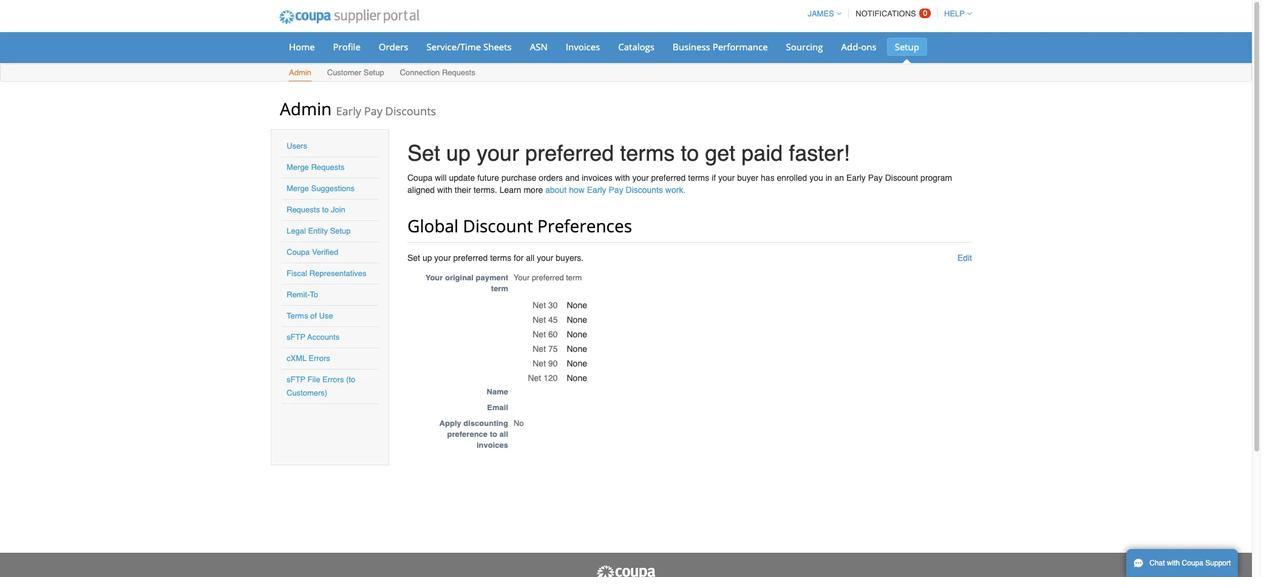 Task type: vqa. For each thing, say whether or not it's contained in the screenshot.


Task type: describe. For each thing, give the bounding box(es) containing it.
help
[[945, 9, 965, 18]]

net 30
[[533, 300, 558, 310]]

original
[[445, 273, 474, 282]]

for
[[514, 253, 524, 263]]

business performance link
[[665, 38, 776, 56]]

preferred inside coupa will update future purchase orders and invoices with your preferred terms if your buyer has enrolled you in an early pay discount program aligned with their terms. learn more
[[652, 173, 686, 183]]

requests for merge requests
[[311, 163, 345, 172]]

and
[[566, 173, 580, 183]]

admin link
[[289, 66, 312, 81]]

sourcing
[[786, 41, 824, 53]]

your up "future"
[[477, 141, 520, 166]]

future
[[478, 173, 499, 183]]

you
[[810, 173, 824, 183]]

legal
[[287, 227, 306, 236]]

more
[[524, 185, 543, 195]]

coupa inside button
[[1183, 560, 1204, 568]]

sftp file errors (to customers) link
[[287, 375, 356, 398]]

sourcing link
[[779, 38, 831, 56]]

45
[[549, 315, 558, 325]]

early inside the admin early pay discounts
[[336, 104, 361, 118]]

invoices link
[[558, 38, 608, 56]]

customers)
[[287, 389, 328, 398]]

your original payment term your preferred term
[[426, 273, 582, 293]]

2 your from the left
[[514, 273, 530, 282]]

early inside coupa will update future purchase orders and invoices with your preferred terms if your buyer has enrolled you in an early pay discount program aligned with their terms. learn more
[[847, 173, 866, 183]]

home link
[[281, 38, 323, 56]]

discounts inside the admin early pay discounts
[[386, 104, 436, 118]]

profile
[[333, 41, 361, 53]]

fiscal
[[287, 269, 307, 278]]

connection requests link
[[399, 66, 476, 81]]

cxml
[[287, 354, 307, 363]]

help link
[[939, 9, 973, 18]]

preferred inside your original payment term your preferred term
[[532, 273, 564, 282]]

cxml errors link
[[287, 354, 330, 363]]

get
[[705, 141, 736, 166]]

their
[[455, 185, 471, 195]]

sftp accounts
[[287, 333, 340, 342]]

your left the buyers.
[[537, 253, 554, 263]]

net for net 45
[[533, 315, 546, 325]]

an
[[835, 173, 844, 183]]

service/time sheets link
[[419, 38, 520, 56]]

about how early pay discounts work.
[[546, 185, 686, 195]]

use
[[319, 312, 333, 321]]

sftp file errors (to customers)
[[287, 375, 356, 398]]

customer setup
[[327, 68, 384, 77]]

sftp for sftp file errors (to customers)
[[287, 375, 306, 385]]

service/time
[[427, 41, 481, 53]]

has
[[761, 173, 775, 183]]

notifications 0
[[856, 9, 928, 18]]

2 vertical spatial pay
[[609, 185, 624, 195]]

navigation containing notifications 0
[[803, 2, 973, 26]]

service/time sheets
[[427, 41, 512, 53]]

your up original
[[435, 253, 451, 263]]

terms for paid
[[620, 141, 675, 166]]

merge for merge suggestions
[[287, 184, 309, 193]]

1 horizontal spatial with
[[615, 173, 630, 183]]

net 60
[[533, 330, 558, 339]]

orders
[[379, 41, 409, 53]]

in
[[826, 173, 833, 183]]

preference
[[447, 430, 488, 439]]

1 vertical spatial discount
[[463, 214, 533, 237]]

admin for admin
[[289, 68, 312, 77]]

terms for your
[[490, 253, 512, 263]]

discount inside coupa will update future purchase orders and invoices with your preferred terms if your buyer has enrolled you in an early pay discount program aligned with their terms. learn more
[[886, 173, 919, 183]]

net for net 30
[[533, 300, 546, 310]]

requests for connection requests
[[442, 68, 476, 77]]

merge suggestions
[[287, 184, 355, 193]]

net for net 120
[[528, 373, 541, 383]]

suggestions
[[311, 184, 355, 193]]

global discount preferences
[[408, 214, 632, 237]]

up for set up your preferred terms for all your buyers.
[[423, 253, 432, 263]]

catalogs link
[[611, 38, 663, 56]]

up for set up  your preferred terms to get paid faster!
[[447, 141, 471, 166]]

30
[[549, 300, 558, 310]]

120
[[544, 373, 558, 383]]

chat
[[1150, 560, 1166, 568]]

profile link
[[325, 38, 369, 56]]

verified
[[312, 248, 339, 257]]

net 75
[[533, 344, 558, 354]]

customer
[[327, 68, 362, 77]]

net 120
[[528, 373, 558, 383]]

your down set up  your preferred terms to get paid faster!
[[633, 173, 649, 183]]

1 vertical spatial setup
[[364, 68, 384, 77]]

preferred up the "and"
[[526, 141, 614, 166]]

add-ons link
[[834, 38, 885, 56]]

no
[[514, 419, 524, 428]]

purchase
[[502, 173, 537, 183]]

0 horizontal spatial with
[[437, 185, 453, 195]]

remit-to
[[287, 290, 318, 300]]

apply discounting preference to all invoices no
[[440, 419, 524, 450]]

1 your from the left
[[426, 273, 443, 282]]

all inside apply discounting preference to all invoices no
[[500, 430, 508, 439]]

1 vertical spatial discounts
[[626, 185, 663, 195]]

0 vertical spatial setup
[[895, 41, 920, 53]]

asn link
[[522, 38, 556, 56]]

if
[[712, 173, 716, 183]]

invoices inside coupa will update future purchase orders and invoices with your preferred terms if your buyer has enrolled you in an early pay discount program aligned with their terms. learn more
[[582, 173, 613, 183]]

faster!
[[789, 141, 850, 166]]

connection requests
[[400, 68, 476, 77]]

fiscal representatives link
[[287, 269, 367, 278]]

of
[[310, 312, 317, 321]]

requests to join link
[[287, 205, 346, 214]]

net 90
[[533, 359, 558, 369]]

merge suggestions link
[[287, 184, 355, 193]]

none for net 75
[[567, 344, 587, 354]]

admin for admin early pay discounts
[[280, 97, 332, 120]]

users link
[[287, 142, 307, 151]]

performance
[[713, 41, 768, 53]]

none for net 30
[[567, 300, 587, 310]]

merge requests link
[[287, 163, 345, 172]]

merge requests
[[287, 163, 345, 172]]

(to
[[346, 375, 356, 385]]

coupa verified
[[287, 248, 339, 257]]

preferred up original
[[454, 253, 488, 263]]

legal entity setup
[[287, 227, 351, 236]]

0 vertical spatial all
[[526, 253, 535, 263]]

terms.
[[474, 185, 497, 195]]



Task type: locate. For each thing, give the bounding box(es) containing it.
1 horizontal spatial to
[[490, 430, 498, 439]]

requests
[[442, 68, 476, 77], [311, 163, 345, 172], [287, 205, 320, 214]]

1 horizontal spatial coupa supplier portal image
[[596, 566, 657, 578]]

invoices up about how early pay discounts work.
[[582, 173, 613, 183]]

all
[[526, 253, 535, 263], [500, 430, 508, 439]]

2 horizontal spatial setup
[[895, 41, 920, 53]]

1 vertical spatial invoices
[[477, 441, 508, 450]]

invoices down discounting
[[477, 441, 508, 450]]

0 vertical spatial terms
[[620, 141, 675, 166]]

1 vertical spatial with
[[437, 185, 453, 195]]

coupa verified link
[[287, 248, 339, 257]]

with inside button
[[1168, 560, 1181, 568]]

0 vertical spatial discounts
[[386, 104, 436, 118]]

your right if
[[719, 173, 735, 183]]

2 sftp from the top
[[287, 375, 306, 385]]

with right the "chat"
[[1168, 560, 1181, 568]]

6 none from the top
[[567, 373, 587, 383]]

orders
[[539, 173, 563, 183]]

pay
[[364, 104, 383, 118], [869, 173, 883, 183], [609, 185, 624, 195]]

0 vertical spatial errors
[[309, 354, 330, 363]]

merge down users link
[[287, 163, 309, 172]]

business performance
[[673, 41, 768, 53]]

errors left (to
[[323, 375, 344, 385]]

0 vertical spatial with
[[615, 173, 630, 183]]

0 horizontal spatial term
[[491, 284, 508, 293]]

admin
[[289, 68, 312, 77], [280, 97, 332, 120]]

net left 120 on the left bottom
[[528, 373, 541, 383]]

to left get
[[681, 141, 699, 166]]

james link
[[803, 9, 842, 18]]

setup right customer
[[364, 68, 384, 77]]

set
[[408, 141, 440, 166], [408, 253, 420, 263]]

your down for
[[514, 273, 530, 282]]

coupa for coupa will update future purchase orders and invoices with your preferred terms if your buyer has enrolled you in an early pay discount program aligned with their terms. learn more
[[408, 173, 433, 183]]

5 none from the top
[[567, 359, 587, 369]]

chat with coupa support
[[1150, 560, 1232, 568]]

set for set up your preferred terms for all your buyers.
[[408, 253, 420, 263]]

discounting
[[464, 419, 508, 428]]

sheets
[[484, 41, 512, 53]]

enrolled
[[777, 173, 808, 183]]

to
[[681, 141, 699, 166], [322, 205, 329, 214], [490, 430, 498, 439]]

0 vertical spatial coupa
[[408, 173, 433, 183]]

2 horizontal spatial coupa
[[1183, 560, 1204, 568]]

1 vertical spatial up
[[423, 253, 432, 263]]

setup down notifications 0
[[895, 41, 920, 53]]

customer setup link
[[327, 66, 385, 81]]

admin down home
[[289, 68, 312, 77]]

1 sftp from the top
[[287, 333, 306, 342]]

pay down customer setup link
[[364, 104, 383, 118]]

requests up legal
[[287, 205, 320, 214]]

all right for
[[526, 253, 535, 263]]

pay inside coupa will update future purchase orders and invoices with your preferred terms if your buyer has enrolled you in an early pay discount program aligned with their terms. learn more
[[869, 173, 883, 183]]

1 horizontal spatial discounts
[[626, 185, 663, 195]]

terms
[[620, 141, 675, 166], [688, 173, 710, 183], [490, 253, 512, 263]]

1 vertical spatial term
[[491, 284, 508, 293]]

up up update
[[447, 141, 471, 166]]

business
[[673, 41, 711, 53]]

terms left if
[[688, 173, 710, 183]]

none right 30
[[567, 300, 587, 310]]

preferred up work.
[[652, 173, 686, 183]]

join
[[331, 205, 346, 214]]

none for net 90
[[567, 359, 587, 369]]

2 horizontal spatial pay
[[869, 173, 883, 183]]

preferences
[[538, 214, 632, 237]]

term down the buyers.
[[566, 273, 582, 282]]

4 none from the top
[[567, 344, 587, 354]]

home
[[289, 41, 315, 53]]

requests down service/time
[[442, 68, 476, 77]]

0 vertical spatial early
[[336, 104, 361, 118]]

admin down admin link
[[280, 97, 332, 120]]

update
[[449, 173, 475, 183]]

sftp up cxml
[[287, 333, 306, 342]]

early right an
[[847, 173, 866, 183]]

0 vertical spatial merge
[[287, 163, 309, 172]]

ons
[[862, 41, 877, 53]]

merge for merge requests
[[287, 163, 309, 172]]

set for set up  your preferred terms to get paid faster!
[[408, 141, 440, 166]]

1 vertical spatial to
[[322, 205, 329, 214]]

support
[[1206, 560, 1232, 568]]

entity
[[308, 227, 328, 236]]

remit-to link
[[287, 290, 318, 300]]

net for net 60
[[533, 330, 546, 339]]

sftp inside sftp file errors (to customers)
[[287, 375, 306, 385]]

0 horizontal spatial invoices
[[477, 441, 508, 450]]

1 vertical spatial coupa
[[287, 248, 310, 257]]

terms of use
[[287, 312, 333, 321]]

none right 120 on the left bottom
[[567, 373, 587, 383]]

0 horizontal spatial terms
[[490, 253, 512, 263]]

with up about how early pay discounts work. link on the top of the page
[[615, 173, 630, 183]]

coupa inside coupa will update future purchase orders and invoices with your preferred terms if your buyer has enrolled you in an early pay discount program aligned with their terms. learn more
[[408, 173, 433, 183]]

coupa supplier portal image
[[271, 2, 427, 32], [596, 566, 657, 578]]

1 vertical spatial sftp
[[287, 375, 306, 385]]

coupa up 'fiscal' at left
[[287, 248, 310, 257]]

0 vertical spatial pay
[[364, 104, 383, 118]]

catalogs
[[619, 41, 655, 53]]

1 vertical spatial merge
[[287, 184, 309, 193]]

edit link
[[958, 252, 973, 264]]

1 vertical spatial requests
[[311, 163, 345, 172]]

program
[[921, 173, 953, 183]]

0 horizontal spatial your
[[426, 273, 443, 282]]

none right 45
[[567, 315, 587, 325]]

pay down set up  your preferred terms to get paid faster!
[[609, 185, 624, 195]]

discount left program
[[886, 173, 919, 183]]

set up your preferred terms for all your buyers.
[[408, 253, 584, 263]]

to left join
[[322, 205, 329, 214]]

term
[[566, 273, 582, 282], [491, 284, 508, 293]]

none right 60
[[567, 330, 587, 339]]

0 horizontal spatial discount
[[463, 214, 533, 237]]

will
[[435, 173, 447, 183]]

1 vertical spatial pay
[[869, 173, 883, 183]]

0 horizontal spatial coupa supplier portal image
[[271, 2, 427, 32]]

terms inside coupa will update future purchase orders and invoices with your preferred terms if your buyer has enrolled you in an early pay discount program aligned with their terms. learn more
[[688, 173, 710, 183]]

chat with coupa support button
[[1127, 550, 1239, 578]]

2 vertical spatial early
[[587, 185, 607, 195]]

1 horizontal spatial all
[[526, 253, 535, 263]]

1 vertical spatial admin
[[280, 97, 332, 120]]

coupa up the aligned
[[408, 173, 433, 183]]

early down customer setup link
[[336, 104, 361, 118]]

2 vertical spatial to
[[490, 430, 498, 439]]

terms
[[287, 312, 308, 321]]

0 horizontal spatial to
[[322, 205, 329, 214]]

none for net 120
[[567, 373, 587, 383]]

up down 'global'
[[423, 253, 432, 263]]

1 horizontal spatial up
[[447, 141, 471, 166]]

2 vertical spatial setup
[[330, 227, 351, 236]]

net left 75
[[533, 344, 546, 354]]

0 horizontal spatial up
[[423, 253, 432, 263]]

2 vertical spatial coupa
[[1183, 560, 1204, 568]]

errors down accounts
[[309, 354, 330, 363]]

1 horizontal spatial terms
[[620, 141, 675, 166]]

to
[[310, 290, 318, 300]]

1 vertical spatial coupa supplier portal image
[[596, 566, 657, 578]]

coupa for coupa verified
[[287, 248, 310, 257]]

0 horizontal spatial pay
[[364, 104, 383, 118]]

discounts left work.
[[626, 185, 663, 195]]

1 vertical spatial early
[[847, 173, 866, 183]]

1 horizontal spatial coupa
[[408, 173, 433, 183]]

sftp accounts link
[[287, 333, 340, 342]]

1 none from the top
[[567, 300, 587, 310]]

setup
[[895, 41, 920, 53], [364, 68, 384, 77], [330, 227, 351, 236]]

none for net 60
[[567, 330, 587, 339]]

1 horizontal spatial term
[[566, 273, 582, 282]]

1 horizontal spatial setup
[[364, 68, 384, 77]]

net 45
[[533, 315, 558, 325]]

setup down join
[[330, 227, 351, 236]]

add-ons
[[842, 41, 877, 53]]

2 merge from the top
[[287, 184, 309, 193]]

2 none from the top
[[567, 315, 587, 325]]

net for net 75
[[533, 344, 546, 354]]

coupa
[[408, 173, 433, 183], [287, 248, 310, 257], [1183, 560, 1204, 568]]

payment
[[476, 273, 508, 282]]

0 vertical spatial to
[[681, 141, 699, 166]]

1 vertical spatial errors
[[323, 375, 344, 385]]

set down 'global'
[[408, 253, 420, 263]]

pay right an
[[869, 173, 883, 183]]

set up will
[[408, 141, 440, 166]]

pay inside the admin early pay discounts
[[364, 104, 383, 118]]

file
[[308, 375, 320, 385]]

0 vertical spatial set
[[408, 141, 440, 166]]

discounts down connection on the top left of the page
[[386, 104, 436, 118]]

2 set from the top
[[408, 253, 420, 263]]

1 vertical spatial terms
[[688, 173, 710, 183]]

0 vertical spatial invoices
[[582, 173, 613, 183]]

about
[[546, 185, 567, 195]]

0
[[924, 9, 928, 18]]

merge
[[287, 163, 309, 172], [287, 184, 309, 193]]

set up  your preferred terms to get paid faster!
[[408, 141, 850, 166]]

invoices inside apply discounting preference to all invoices no
[[477, 441, 508, 450]]

terms left for
[[490, 253, 512, 263]]

add-
[[842, 41, 862, 53]]

1 merge from the top
[[287, 163, 309, 172]]

cxml errors
[[287, 354, 330, 363]]

your left original
[[426, 273, 443, 282]]

sftp for sftp accounts
[[287, 333, 306, 342]]

preferred
[[526, 141, 614, 166], [652, 173, 686, 183], [454, 253, 488, 263], [532, 273, 564, 282]]

2 horizontal spatial early
[[847, 173, 866, 183]]

discounts
[[386, 104, 436, 118], [626, 185, 663, 195]]

discount
[[886, 173, 919, 183], [463, 214, 533, 237]]

1 horizontal spatial your
[[514, 273, 530, 282]]

2 vertical spatial with
[[1168, 560, 1181, 568]]

90
[[549, 359, 558, 369]]

2 horizontal spatial to
[[681, 141, 699, 166]]

paid
[[742, 141, 783, 166]]

0 horizontal spatial early
[[336, 104, 361, 118]]

2 horizontal spatial terms
[[688, 173, 710, 183]]

navigation
[[803, 2, 973, 26]]

0 horizontal spatial all
[[500, 430, 508, 439]]

edit
[[958, 253, 973, 263]]

preferred up net 30
[[532, 273, 564, 282]]

errors inside sftp file errors (to customers)
[[323, 375, 344, 385]]

requests up suggestions
[[311, 163, 345, 172]]

0 vertical spatial sftp
[[287, 333, 306, 342]]

2 horizontal spatial with
[[1168, 560, 1181, 568]]

0 vertical spatial requests
[[442, 68, 476, 77]]

0 vertical spatial discount
[[886, 173, 919, 183]]

sftp up customers)
[[287, 375, 306, 385]]

coupa left the support on the bottom right of the page
[[1183, 560, 1204, 568]]

net left 45
[[533, 315, 546, 325]]

requests to join
[[287, 205, 346, 214]]

discount up set up your preferred terms for all your buyers.
[[463, 214, 533, 237]]

1 horizontal spatial pay
[[609, 185, 624, 195]]

terms up coupa will update future purchase orders and invoices with your preferred terms if your buyer has enrolled you in an early pay discount program aligned with their terms. learn more
[[620, 141, 675, 166]]

with down will
[[437, 185, 453, 195]]

to inside apply discounting preference to all invoices no
[[490, 430, 498, 439]]

3 none from the top
[[567, 330, 587, 339]]

aligned
[[408, 185, 435, 195]]

net for net 90
[[533, 359, 546, 369]]

global
[[408, 214, 459, 237]]

name
[[487, 387, 508, 396]]

0 horizontal spatial setup
[[330, 227, 351, 236]]

2 vertical spatial terms
[[490, 253, 512, 263]]

all down discounting
[[500, 430, 508, 439]]

0 vertical spatial term
[[566, 273, 582, 282]]

term down payment
[[491, 284, 508, 293]]

early right how
[[587, 185, 607, 195]]

none right 75
[[567, 344, 587, 354]]

none for net 45
[[567, 315, 587, 325]]

0 vertical spatial admin
[[289, 68, 312, 77]]

merge down 'merge requests' 'link'
[[287, 184, 309, 193]]

1 horizontal spatial invoices
[[582, 173, 613, 183]]

net left 90
[[533, 359, 546, 369]]

0 vertical spatial up
[[447, 141, 471, 166]]

1 vertical spatial all
[[500, 430, 508, 439]]

net left 30
[[533, 300, 546, 310]]

0 vertical spatial coupa supplier portal image
[[271, 2, 427, 32]]

1 set from the top
[[408, 141, 440, 166]]

asn
[[530, 41, 548, 53]]

invoices
[[566, 41, 600, 53]]

0 horizontal spatial discounts
[[386, 104, 436, 118]]

none right 90
[[567, 359, 587, 369]]

net
[[533, 300, 546, 310], [533, 315, 546, 325], [533, 330, 546, 339], [533, 344, 546, 354], [533, 359, 546, 369], [528, 373, 541, 383]]

to down discounting
[[490, 430, 498, 439]]

0 horizontal spatial coupa
[[287, 248, 310, 257]]

1 horizontal spatial early
[[587, 185, 607, 195]]

2 vertical spatial requests
[[287, 205, 320, 214]]

1 horizontal spatial discount
[[886, 173, 919, 183]]

net left 60
[[533, 330, 546, 339]]

setup link
[[887, 38, 928, 56]]

errors
[[309, 354, 330, 363], [323, 375, 344, 385]]

users
[[287, 142, 307, 151]]

none
[[567, 300, 587, 310], [567, 315, 587, 325], [567, 330, 587, 339], [567, 344, 587, 354], [567, 359, 587, 369], [567, 373, 587, 383]]

remit-
[[287, 290, 310, 300]]

1 vertical spatial set
[[408, 253, 420, 263]]



